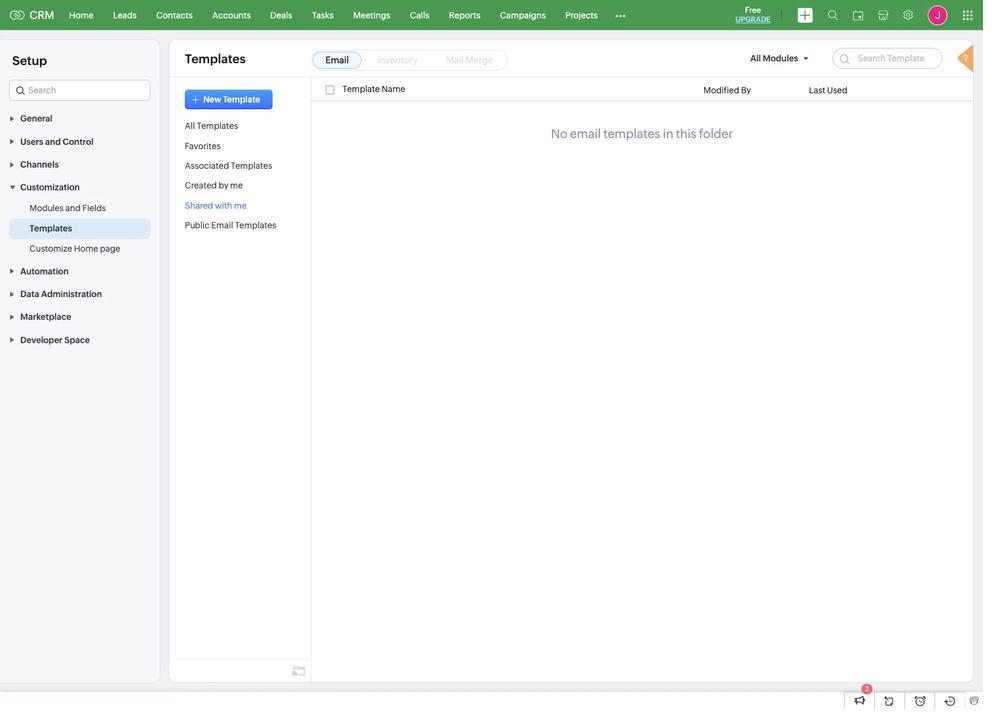 Task type: vqa. For each thing, say whether or not it's contained in the screenshot.
the bottommost "Printing"
no



Task type: describe. For each thing, give the bounding box(es) containing it.
shared
[[185, 201, 213, 210]]

used
[[827, 85, 847, 95]]

profile element
[[920, 0, 955, 30]]

automation button
[[0, 259, 160, 282]]

templates up favorites link at the top left of page
[[197, 121, 238, 131]]

home link
[[59, 0, 103, 30]]

all templates
[[185, 121, 238, 131]]

this
[[676, 127, 697, 141]]

and for users
[[45, 137, 61, 147]]

customization
[[20, 183, 80, 192]]

calls
[[410, 10, 429, 20]]

created
[[185, 181, 217, 191]]

meetings link
[[343, 0, 400, 30]]

free
[[745, 6, 761, 15]]

created by me
[[185, 181, 243, 191]]

developer
[[20, 335, 63, 345]]

page
[[100, 244, 120, 254]]

reports link
[[439, 0, 490, 30]]

crm
[[29, 9, 54, 21]]

Search Template text field
[[833, 48, 943, 69]]

in
[[663, 127, 673, 141]]

space
[[64, 335, 90, 345]]

calls link
[[400, 0, 439, 30]]

templates inside customization region
[[29, 224, 72, 234]]

reports
[[449, 10, 480, 20]]

tasks
[[312, 10, 334, 20]]

setup
[[12, 53, 47, 68]]

data
[[20, 289, 39, 299]]

create menu element
[[790, 0, 820, 30]]

leads link
[[103, 0, 147, 30]]

deals
[[270, 10, 292, 20]]

modified
[[704, 85, 739, 95]]

template inside button
[[223, 95, 260, 104]]

marketplace
[[20, 312, 71, 322]]

by
[[741, 85, 751, 95]]

with
[[215, 201, 232, 210]]

name
[[382, 84, 405, 94]]

email
[[570, 127, 601, 141]]

campaigns link
[[490, 0, 556, 30]]

me for shared with me
[[234, 201, 247, 210]]

by
[[219, 181, 228, 191]]

modules inside field
[[763, 53, 798, 63]]

created by me link
[[185, 181, 243, 191]]

developer space button
[[0, 328, 160, 351]]

campaigns
[[500, 10, 546, 20]]

shared with me
[[185, 201, 247, 210]]

deals link
[[261, 0, 302, 30]]

0 vertical spatial email
[[325, 55, 349, 65]]

shared with me link
[[185, 201, 247, 210]]

modified by
[[704, 85, 751, 95]]

no email templates in this folder
[[551, 127, 733, 141]]

general button
[[0, 107, 160, 130]]

2
[[865, 685, 869, 693]]

tasks link
[[302, 0, 343, 30]]

accounts
[[212, 10, 251, 20]]

all modules
[[750, 53, 798, 63]]

accounts link
[[203, 0, 261, 30]]

favorites link
[[185, 141, 221, 151]]

all for all modules
[[750, 53, 761, 63]]

public email templates
[[185, 220, 276, 230]]

calendar image
[[853, 10, 863, 20]]

administration
[[41, 289, 102, 299]]

templates link
[[29, 223, 72, 235]]

associated templates
[[185, 161, 272, 171]]

no
[[551, 127, 567, 141]]

public
[[185, 220, 210, 230]]

search element
[[820, 0, 846, 30]]

profile image
[[928, 5, 947, 25]]

home inside home link
[[69, 10, 93, 20]]

marketplace button
[[0, 305, 160, 328]]



Task type: locate. For each thing, give the bounding box(es) containing it.
crm link
[[10, 9, 54, 21]]

users and control button
[[0, 130, 160, 153]]

control
[[63, 137, 94, 147]]

email up template name
[[325, 55, 349, 65]]

home right crm
[[69, 10, 93, 20]]

new template
[[203, 95, 260, 104]]

modules down upgrade
[[763, 53, 798, 63]]

email link
[[313, 52, 362, 69]]

template right new
[[223, 95, 260, 104]]

1 vertical spatial and
[[65, 203, 81, 213]]

None field
[[9, 80, 150, 101]]

template
[[343, 84, 380, 94], [223, 95, 260, 104]]

general
[[20, 114, 52, 124]]

Search text field
[[10, 80, 150, 100]]

home
[[69, 10, 93, 20], [74, 244, 98, 254]]

last used
[[809, 85, 847, 95]]

email down with
[[211, 220, 233, 230]]

me for created by me
[[230, 181, 243, 191]]

public email templates link
[[185, 220, 276, 230]]

and
[[45, 137, 61, 147], [65, 203, 81, 213]]

customize home page
[[29, 244, 120, 254]]

leads
[[113, 10, 137, 20]]

modules and fields link
[[29, 202, 106, 215]]

templates down shared with me
[[235, 220, 276, 230]]

all templates link
[[185, 121, 238, 131]]

modules up templates link at the left
[[29, 203, 64, 213]]

all up favorites link at the top left of page
[[185, 121, 195, 131]]

users
[[20, 137, 43, 147]]

templates up new
[[185, 51, 246, 65]]

1 vertical spatial email
[[211, 220, 233, 230]]

modules
[[763, 53, 798, 63], [29, 203, 64, 213]]

associated
[[185, 161, 229, 171]]

channels button
[[0, 153, 160, 176]]

free upgrade
[[736, 6, 771, 24]]

upgrade
[[736, 15, 771, 24]]

0 vertical spatial home
[[69, 10, 93, 20]]

0 vertical spatial modules
[[763, 53, 798, 63]]

data administration button
[[0, 282, 160, 305]]

me right with
[[234, 201, 247, 210]]

email
[[325, 55, 349, 65], [211, 220, 233, 230]]

all for all templates
[[185, 121, 195, 131]]

0 horizontal spatial modules
[[29, 203, 64, 213]]

automation
[[20, 266, 69, 276]]

associated templates link
[[185, 161, 272, 171]]

contacts
[[156, 10, 193, 20]]

1 vertical spatial home
[[74, 244, 98, 254]]

and inside customization region
[[65, 203, 81, 213]]

and for modules
[[65, 203, 81, 213]]

folder
[[699, 127, 733, 141]]

and left fields
[[65, 203, 81, 213]]

developer space
[[20, 335, 90, 345]]

1 horizontal spatial all
[[750, 53, 761, 63]]

new
[[203, 95, 221, 104]]

last
[[809, 85, 825, 95]]

0 vertical spatial template
[[343, 84, 380, 94]]

templates
[[603, 127, 660, 141]]

modules inside customization region
[[29, 203, 64, 213]]

templates up created by me at the left top of page
[[231, 161, 272, 171]]

All Modules field
[[745, 48, 817, 69]]

users and control
[[20, 137, 94, 147]]

new template button
[[185, 90, 273, 109]]

me
[[230, 181, 243, 191], [234, 201, 247, 210]]

and right users
[[45, 137, 61, 147]]

home up 'automation' 'dropdown button'
[[74, 244, 98, 254]]

all inside field
[[750, 53, 761, 63]]

1 vertical spatial modules
[[29, 203, 64, 213]]

0 vertical spatial all
[[750, 53, 761, 63]]

template left name
[[343, 84, 380, 94]]

0 horizontal spatial template
[[223, 95, 260, 104]]

1 vertical spatial all
[[185, 121, 195, 131]]

customize home page link
[[29, 243, 120, 255]]

data administration
[[20, 289, 102, 299]]

0 vertical spatial and
[[45, 137, 61, 147]]

home inside customize home page link
[[74, 244, 98, 254]]

contacts link
[[147, 0, 203, 30]]

customization button
[[0, 176, 160, 199]]

1 horizontal spatial email
[[325, 55, 349, 65]]

customization region
[[0, 199, 160, 259]]

fields
[[82, 203, 106, 213]]

modules and fields
[[29, 203, 106, 213]]

channels
[[20, 160, 59, 170]]

1 horizontal spatial modules
[[763, 53, 798, 63]]

template name
[[343, 84, 405, 94]]

1 vertical spatial template
[[223, 95, 260, 104]]

projects
[[565, 10, 598, 20]]

me right the by
[[230, 181, 243, 191]]

search image
[[828, 10, 838, 20]]

0 horizontal spatial all
[[185, 121, 195, 131]]

0 horizontal spatial email
[[211, 220, 233, 230]]

favorites
[[185, 141, 221, 151]]

1 horizontal spatial template
[[343, 84, 380, 94]]

meetings
[[353, 10, 390, 20]]

templates
[[185, 51, 246, 65], [197, 121, 238, 131], [231, 161, 272, 171], [235, 220, 276, 230], [29, 224, 72, 234]]

all up by
[[750, 53, 761, 63]]

create menu image
[[798, 8, 813, 22]]

1 horizontal spatial and
[[65, 203, 81, 213]]

0 vertical spatial me
[[230, 181, 243, 191]]

projects link
[[556, 0, 608, 30]]

customize
[[29, 244, 72, 254]]

1 vertical spatial me
[[234, 201, 247, 210]]

templates up the "customize"
[[29, 224, 72, 234]]

0 horizontal spatial and
[[45, 137, 61, 147]]

and inside dropdown button
[[45, 137, 61, 147]]

Other Modules field
[[608, 5, 634, 25]]



